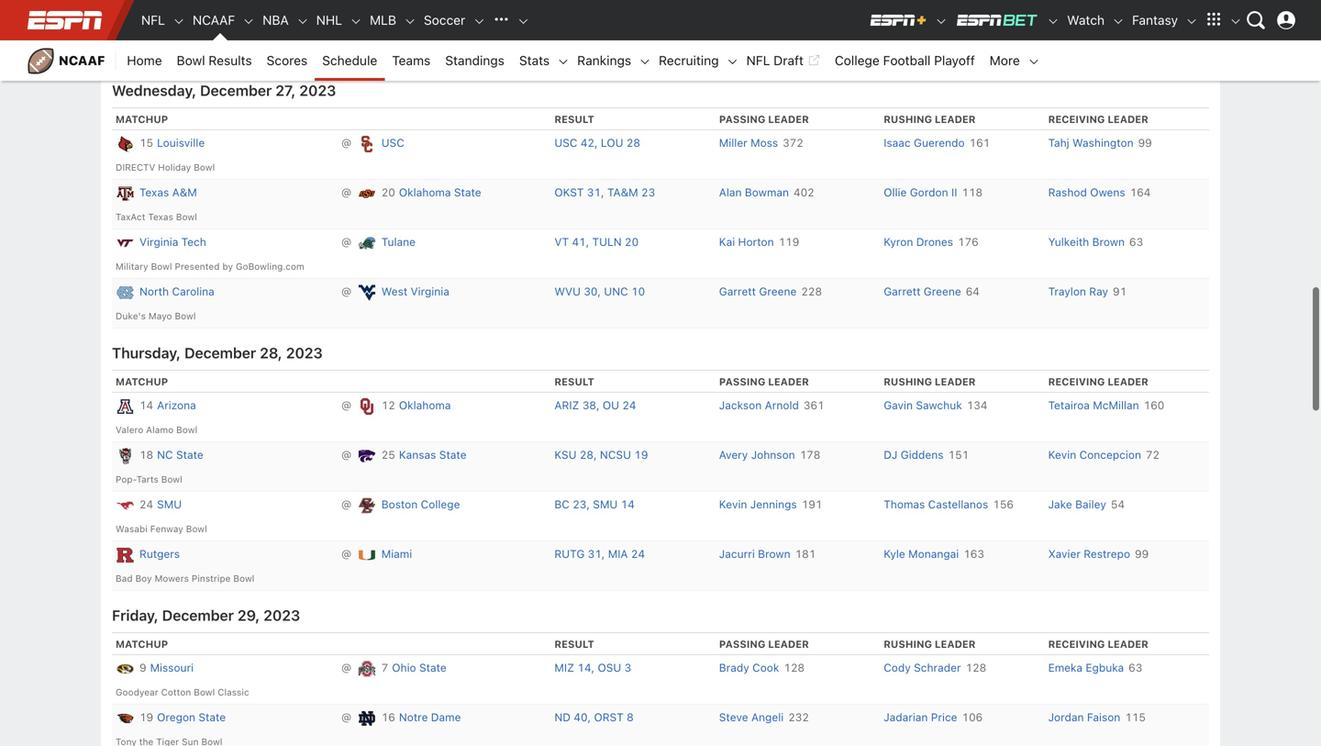 Task type: describe. For each thing, give the bounding box(es) containing it.
leader up mcmillan
[[1108, 376, 1149, 388]]

160 for tetairoa mcmillan 160
[[1144, 399, 1165, 412]]

passing leader for wednesday, december 27, 2023
[[719, 114, 809, 125]]

xavier restrepo 99
[[1049, 548, 1149, 561]]

71
[[944, 23, 958, 36]]

0 vertical spatial 28,
[[260, 344, 283, 362]]

leader up guerendo
[[935, 114, 976, 125]]

kevin jennings 191
[[719, 498, 823, 511]]

232
[[789, 711, 809, 724]]

ncaaf image
[[242, 15, 255, 28]]

matchup for friday,
[[116, 639, 168, 650]]

alan
[[719, 186, 742, 199]]

washington
[[1073, 136, 1134, 149]]

0 horizontal spatial more espn image
[[1201, 6, 1228, 34]]

1 vertical spatial 14
[[621, 498, 635, 511]]

2023 for thursday, december 28, 2023
[[286, 344, 323, 362]]

134
[[967, 399, 988, 412]]

steve
[[719, 711, 749, 724]]

106
[[962, 711, 983, 724]]

brady
[[719, 662, 750, 674]]

kevin for kevin jennings
[[719, 498, 748, 511]]

standings
[[445, 53, 505, 68]]

tetairoa
[[1049, 399, 1090, 412]]

garrett for garrett greene 64
[[884, 285, 921, 298]]

schrader
[[914, 662, 962, 674]]

63 for yulkeith brown 63
[[1130, 236, 1144, 248]]

kai horton 119
[[719, 236, 800, 248]]

41,
[[572, 236, 589, 248]]

31, for rutg
[[588, 548, 605, 561]]

128 for cody schrader 128
[[966, 662, 987, 674]]

miller moss 372
[[719, 136, 804, 149]]

1 vertical spatial virginia
[[411, 285, 450, 298]]

156
[[993, 498, 1014, 511]]

arnold
[[765, 399, 799, 412]]

state for 7 ohio state
[[419, 662, 447, 674]]

vt 41, tuln 20 link
[[555, 236, 639, 248]]

jordan faison link
[[1049, 711, 1121, 724]]

115
[[1126, 711, 1146, 724]]

rutg 31, mia 24
[[555, 548, 645, 561]]

thomas castellanos link
[[884, 498, 989, 511]]

nhl
[[316, 12, 342, 28]]

tuln
[[592, 236, 622, 248]]

jacurri brown 181
[[719, 548, 816, 561]]

missouri
[[150, 662, 194, 674]]

devin neal 71
[[884, 23, 958, 36]]

boston college
[[382, 498, 460, 511]]

kyron drones 176
[[884, 236, 979, 248]]

espn+ image
[[869, 13, 928, 28]]

soccer image
[[473, 15, 486, 28]]

rankings
[[577, 53, 632, 68]]

23,
[[573, 498, 590, 511]]

result for wednesday, december 27, 2023
[[555, 114, 595, 125]]

miami
[[382, 548, 412, 561]]

nba image
[[296, 15, 309, 28]]

result for thursday, december 28, 2023
[[555, 376, 595, 388]]

leader up cook at bottom
[[768, 639, 809, 650]]

emeka egbuka link
[[1049, 662, 1125, 674]]

notre
[[399, 711, 428, 724]]

wvu 30, unc 10 link
[[555, 285, 645, 298]]

traylon ray 91
[[1049, 285, 1127, 298]]

kevin for kevin concepcion
[[1049, 449, 1077, 461]]

state for 20 oklahoma state
[[454, 186, 482, 199]]

1 horizontal spatial ncaaf link
[[185, 0, 242, 40]]

1 horizontal spatial 20
[[625, 236, 639, 248]]

@ for okst 31, ta&m 23
[[335, 186, 358, 199]]

1 vertical spatial 24
[[140, 498, 153, 511]]

118
[[962, 186, 983, 199]]

16 notre dame
[[382, 711, 461, 724]]

18 nc state
[[140, 449, 204, 461]]

oklahoma state link
[[399, 184, 482, 201]]

recruiting image
[[727, 55, 739, 68]]

ksu 28, ncsu 19 link
[[555, 449, 648, 461]]

mlb
[[370, 12, 396, 28]]

jackson
[[719, 399, 762, 412]]

25
[[382, 449, 395, 461]]

miz 14, osu 3
[[555, 662, 632, 674]]

15 louisville
[[140, 136, 205, 149]]

228
[[802, 285, 822, 298]]

jordan
[[1049, 711, 1084, 724]]

a&m
[[172, 186, 197, 199]]

ncaaf inside the global navigation element
[[193, 12, 235, 28]]

1 horizontal spatial 19
[[635, 449, 648, 461]]

profile management image
[[1278, 11, 1296, 29]]

14,
[[578, 662, 595, 674]]

30,
[[584, 285, 601, 298]]

state for 18 nc state
[[176, 449, 204, 461]]

passing for thursday, december 28, 2023
[[719, 376, 766, 388]]

oklahoma for oklahoma state
[[399, 186, 451, 199]]

garrett for garrett greene 228
[[719, 285, 756, 298]]

north carolina link
[[140, 283, 215, 300]]

jennings
[[751, 498, 797, 511]]

rashod owens link
[[1049, 186, 1126, 199]]

state for 19 oregon state
[[199, 711, 226, 724]]

osu
[[598, 662, 622, 674]]

isaac guerendo 161
[[884, 136, 991, 149]]

fantasy image
[[1186, 15, 1199, 28]]

0 vertical spatial kansas
[[140, 23, 177, 36]]

traylon
[[1049, 285, 1087, 298]]

99 for xavier restrepo 99
[[1135, 548, 1149, 561]]

north carolina
[[140, 285, 215, 298]]

@ for vt 41, tuln 20
[[335, 236, 358, 248]]

egbuka
[[1086, 662, 1125, 674]]

191
[[802, 498, 823, 511]]

luke grimm link
[[1049, 23, 1111, 36]]

tetairoa mcmillan link
[[1049, 399, 1140, 412]]

devin neal link
[[884, 23, 940, 36]]

recruiting link
[[652, 40, 727, 81]]

isaac
[[884, 136, 911, 149]]

espn bet image
[[1047, 15, 1060, 28]]

@ for ariz 38, ou 24
[[335, 399, 358, 412]]

1 vertical spatial ncaaf
[[59, 53, 105, 68]]

passing for friday, december 29, 2023
[[719, 639, 766, 650]]

draft
[[774, 53, 804, 68]]

1 horizontal spatial college
[[835, 53, 880, 68]]

12 oklahoma
[[382, 399, 451, 412]]

nc
[[157, 449, 173, 461]]

teams link
[[385, 40, 438, 81]]

2023 for friday, december 29, 2023
[[264, 607, 300, 624]]

jadarian price 106
[[884, 711, 983, 724]]

cook
[[753, 662, 780, 674]]

unc
[[604, 285, 628, 298]]

dj giddens 151
[[884, 449, 969, 461]]

west virginia link
[[382, 283, 450, 300]]

mlb image
[[404, 15, 417, 28]]

espn plus image
[[935, 15, 948, 28]]

unlv
[[382, 23, 411, 36]]

0 vertical spatial 20
[[382, 186, 395, 199]]

miller moss link
[[719, 136, 778, 149]]

ohio state link
[[392, 659, 447, 677]]

@ for usc 42, lou 28
[[335, 136, 358, 149]]

garrett greene 228
[[719, 285, 822, 298]]

emeka egbuka 63
[[1049, 662, 1143, 674]]

leader up schrader
[[935, 639, 976, 650]]

vt
[[555, 236, 569, 248]]

gavin
[[884, 399, 913, 412]]

rushing leader for thursday, december 28, 2023
[[884, 376, 976, 388]]

avery johnson 178
[[719, 449, 821, 461]]

nfl image
[[172, 15, 185, 28]]

receiving for friday, december 29, 2023
[[1049, 639, 1105, 650]]

passing leader for thursday, december 28, 2023
[[719, 376, 809, 388]]

greene for 228
[[759, 285, 797, 298]]

128 for brady cook 128
[[784, 662, 805, 674]]

matchup for thursday,
[[116, 376, 168, 388]]

leader up "372"
[[768, 114, 809, 125]]

thursday,
[[112, 344, 181, 362]]

oklahoma for oklahoma
[[399, 399, 451, 412]]



Task type: vqa. For each thing, say whether or not it's contained in the screenshot.


Task type: locate. For each thing, give the bounding box(es) containing it.
@ left 7
[[335, 662, 358, 674]]

0 vertical spatial result
[[555, 114, 595, 125]]

1 horizontal spatial usc
[[555, 136, 578, 149]]

watch image
[[1113, 15, 1125, 28]]

2 rushing from the top
[[884, 376, 933, 388]]

0 vertical spatial 24
[[623, 399, 637, 412]]

home link
[[120, 40, 169, 81]]

usc up 20 oklahoma state
[[382, 136, 405, 149]]

0 horizontal spatial 19
[[140, 711, 153, 724]]

ncaaf link up bowl results
[[185, 0, 242, 40]]

thomas castellanos 156
[[884, 498, 1014, 511]]

oklahoma link
[[399, 397, 451, 414]]

miz 14, osu 3 link
[[555, 662, 632, 674]]

ncaaf link left home link at the left
[[18, 40, 116, 81]]

14 right 23,
[[621, 498, 635, 511]]

mcmillan
[[1093, 399, 1140, 412]]

brown for yulkeith brown
[[1093, 236, 1125, 248]]

1 matchup from the top
[[116, 114, 168, 125]]

28
[[627, 136, 641, 149]]

bowl results link
[[169, 40, 259, 81]]

1 vertical spatial kansas
[[399, 449, 436, 461]]

19 right ncsu on the bottom of page
[[635, 449, 648, 461]]

result up the ariz on the left bottom of the page
[[555, 376, 595, 388]]

receiving up "emeka egbuka" link
[[1049, 639, 1105, 650]]

college football playoff
[[835, 53, 975, 68]]

31,
[[587, 186, 604, 199], [588, 548, 605, 561]]

2 garrett from the left
[[884, 285, 921, 298]]

8 @ from the top
[[335, 498, 358, 511]]

virginia tech link
[[140, 233, 206, 251]]

receiving up tetairoa
[[1049, 376, 1105, 388]]

@ left "west"
[[335, 285, 358, 298]]

louisville link
[[157, 134, 205, 152]]

nfl inside the global navigation element
[[141, 12, 165, 28]]

1 vertical spatial college
[[421, 498, 460, 511]]

greene left 64
[[924, 285, 962, 298]]

2 vertical spatial receiving
[[1049, 639, 1105, 650]]

0 horizontal spatial kevin
[[719, 498, 748, 511]]

2 vertical spatial december
[[162, 607, 234, 624]]

2 vertical spatial passing leader
[[719, 639, 809, 650]]

14 left 'arizona'
[[140, 399, 153, 412]]

0 horizontal spatial nfl
[[141, 12, 165, 28]]

0 vertical spatial college
[[835, 53, 880, 68]]

matchup up "9"
[[116, 639, 168, 650]]

greene left 228
[[759, 285, 797, 298]]

receiving leader up tetairoa mcmillan link at the bottom
[[1049, 376, 1149, 388]]

moss
[[751, 136, 778, 149]]

128 right schrader
[[966, 662, 987, 674]]

0 vertical spatial passing
[[719, 114, 766, 125]]

more
[[990, 53, 1020, 68]]

passing up jackson
[[719, 376, 766, 388]]

1 horizontal spatial 14
[[621, 498, 635, 511]]

avery johnson link
[[719, 449, 796, 461]]

@ left boston
[[335, 498, 358, 511]]

1 horizontal spatial greene
[[924, 285, 962, 298]]

miz
[[555, 662, 575, 674]]

passing for wednesday, december 27, 2023
[[719, 114, 766, 125]]

rashod owens 164
[[1049, 186, 1151, 199]]

usc left 42, at top left
[[555, 136, 578, 149]]

nfl right recruiting image
[[747, 53, 771, 68]]

smu down the 18 nc state
[[157, 498, 182, 511]]

rushing up isaac
[[884, 114, 933, 125]]

external link image
[[808, 50, 820, 72]]

matchup
[[116, 114, 168, 125], [116, 376, 168, 388], [116, 639, 168, 650]]

54
[[1111, 498, 1125, 511]]

wvu 30, unc 10
[[555, 285, 645, 298]]

kansas right 25
[[399, 449, 436, 461]]

128 right cook at bottom
[[784, 662, 805, 674]]

garrett down kyron
[[884, 285, 921, 298]]

schedule
[[322, 53, 377, 68]]

63 right egbuka
[[1129, 662, 1143, 674]]

7 @ from the top
[[335, 449, 358, 461]]

college right external link icon
[[835, 53, 880, 68]]

9 missouri
[[140, 662, 194, 674]]

1 vertical spatial passing
[[719, 376, 766, 388]]

2 vertical spatial receiving leader
[[1049, 639, 1149, 650]]

0 horizontal spatial greene
[[759, 285, 797, 298]]

1 horizontal spatial ncaaf
[[193, 12, 235, 28]]

1 garrett from the left
[[719, 285, 756, 298]]

0 vertical spatial 63
[[1130, 236, 1144, 248]]

40,
[[574, 711, 591, 724]]

1 vertical spatial december
[[184, 344, 256, 362]]

1 vertical spatial nfl
[[747, 53, 771, 68]]

receiving leader up tahj washington 99
[[1049, 114, 1149, 125]]

0 horizontal spatial 160
[[1115, 23, 1136, 36]]

steve angeli link
[[719, 711, 784, 724]]

more espn image
[[1201, 6, 1228, 34], [1230, 15, 1243, 28]]

10 @ from the top
[[335, 662, 358, 674]]

thursday, december 28, 2023
[[112, 344, 323, 362]]

friday,
[[112, 607, 159, 624]]

2 usc from the left
[[555, 136, 578, 149]]

kansas link
[[140, 20, 177, 38]]

@ left 12
[[335, 399, 358, 412]]

2023 for wednesday, december 27, 2023
[[300, 82, 336, 99]]

fantasy link
[[1125, 0, 1186, 40]]

@ for miz 14, osu 3
[[335, 662, 358, 674]]

brown left 181
[[758, 548, 791, 561]]

178
[[800, 449, 821, 461]]

@ left 25
[[335, 449, 358, 461]]

leader up the washington
[[1108, 114, 1149, 125]]

0 vertical spatial receiving
[[1049, 114, 1105, 125]]

virginia tech
[[140, 236, 206, 248]]

leader up arnold
[[768, 376, 809, 388]]

2 128 from the left
[[966, 662, 987, 674]]

passing leader up the moss
[[719, 114, 809, 125]]

2 vertical spatial passing
[[719, 639, 766, 650]]

0 horizontal spatial 20
[[382, 186, 395, 199]]

nfl for nfl
[[141, 12, 165, 28]]

garrett down kai horton link
[[719, 285, 756, 298]]

soccer link
[[417, 0, 473, 40]]

0 vertical spatial 31,
[[587, 186, 604, 199]]

0 vertical spatial rushing leader
[[884, 114, 976, 125]]

63 down 164
[[1130, 236, 1144, 248]]

kevin left jennings
[[719, 498, 748, 511]]

0 horizontal spatial 14
[[140, 399, 153, 412]]

1 usc from the left
[[382, 136, 405, 149]]

receiving leader for friday, december 29, 2023
[[1049, 639, 1149, 650]]

ray
[[1090, 285, 1109, 298]]

1 horizontal spatial kansas
[[399, 449, 436, 461]]

1 vertical spatial 63
[[1129, 662, 1143, 674]]

okst 31, ta&m 23
[[555, 186, 656, 199]]

99 right the washington
[[1139, 136, 1153, 149]]

rushing for thursday, december 28, 2023
[[884, 376, 933, 388]]

college right boston
[[421, 498, 460, 511]]

@ up schedule
[[335, 23, 358, 36]]

2 receiving leader from the top
[[1049, 376, 1149, 388]]

garrett greene link for garrett greene 64
[[884, 285, 962, 298]]

0 horizontal spatial ncaaf link
[[18, 40, 116, 81]]

3 rushing from the top
[[884, 639, 933, 650]]

matchup down the thursday,
[[116, 376, 168, 388]]

december for 29,
[[162, 607, 234, 624]]

0 vertical spatial rushing
[[884, 114, 933, 125]]

rushing for friday, december 29, 2023
[[884, 639, 933, 650]]

0 vertical spatial receiving leader
[[1049, 114, 1149, 125]]

virginia
[[140, 236, 178, 248], [411, 285, 450, 298]]

1 horizontal spatial nfl
[[747, 53, 771, 68]]

0 horizontal spatial usc
[[382, 136, 405, 149]]

tahj washington link
[[1049, 136, 1134, 149]]

receiving up tahj washington link
[[1049, 114, 1105, 125]]

3 result from the top
[[555, 639, 595, 650]]

receiving leader up emeka egbuka 63
[[1049, 639, 1149, 650]]

24 left smu link
[[140, 498, 153, 511]]

31, right okst
[[587, 186, 604, 199]]

xavier restrepo link
[[1049, 548, 1131, 561]]

brown right yulkeith
[[1093, 236, 1125, 248]]

2 vertical spatial 2023
[[264, 607, 300, 624]]

passing leader
[[719, 114, 809, 125], [719, 376, 809, 388], [719, 639, 809, 650]]

leader up sawchuk
[[935, 376, 976, 388]]

kansas
[[140, 23, 177, 36], [399, 449, 436, 461]]

0 horizontal spatial ncaaf
[[59, 53, 105, 68]]

0 horizontal spatial 28,
[[260, 344, 283, 362]]

jake bailey 54
[[1049, 498, 1125, 511]]

5 @ from the top
[[335, 285, 358, 298]]

virginia right "west"
[[411, 285, 450, 298]]

@ for wvu 30, unc 10
[[335, 285, 358, 298]]

castellanos
[[929, 498, 989, 511]]

greene for 64
[[924, 285, 962, 298]]

99 for tahj washington 99
[[1139, 136, 1153, 149]]

1 rushing from the top
[[884, 114, 933, 125]]

carolina
[[172, 285, 215, 298]]

@ left 20 oklahoma state
[[335, 186, 358, 199]]

9 @ from the top
[[335, 548, 358, 561]]

1 vertical spatial receiving
[[1049, 376, 1105, 388]]

2 result from the top
[[555, 376, 595, 388]]

more image
[[1028, 55, 1041, 68]]

ollie
[[884, 186, 907, 199]]

virginia left tech
[[140, 236, 178, 248]]

@ left miami at the left bottom of the page
[[335, 548, 358, 561]]

passing up brady cook 'link'
[[719, 639, 766, 650]]

jake bailey link
[[1049, 498, 1107, 511]]

results
[[209, 53, 252, 68]]

11 @ from the top
[[335, 711, 358, 724]]

concepcion
[[1080, 449, 1142, 461]]

0 horizontal spatial garrett greene link
[[719, 285, 797, 298]]

kevin left concepcion
[[1049, 449, 1077, 461]]

24 right ou
[[623, 399, 637, 412]]

luke
[[1049, 23, 1073, 36]]

price
[[931, 711, 958, 724]]

@ left tulane
[[335, 236, 358, 248]]

3 passing from the top
[[719, 639, 766, 650]]

1 horizontal spatial brown
[[1093, 236, 1125, 248]]

bowl results
[[177, 53, 252, 68]]

1 horizontal spatial garrett
[[884, 285, 921, 298]]

horton
[[738, 236, 774, 248]]

1 vertical spatial receiving leader
[[1049, 376, 1149, 388]]

6 @ from the top
[[335, 399, 358, 412]]

1 horizontal spatial kevin
[[1049, 449, 1077, 461]]

0 vertical spatial december
[[200, 82, 272, 99]]

20 down usc link
[[382, 186, 395, 199]]

0 horizontal spatial virginia
[[140, 236, 178, 248]]

recruiting
[[659, 53, 719, 68]]

ncaaf right nfl icon
[[193, 12, 235, 28]]

1 smu from the left
[[157, 498, 182, 511]]

3 passing leader from the top
[[719, 639, 809, 650]]

@ for ksu 28, ncsu 19
[[335, 449, 358, 461]]

1 receiving from the top
[[1049, 114, 1105, 125]]

0 vertical spatial oklahoma
[[399, 186, 451, 199]]

brown for jacurri brown
[[758, 548, 791, 561]]

2 garrett greene link from the left
[[884, 285, 962, 298]]

unlv link
[[382, 20, 411, 38]]

football
[[883, 53, 931, 68]]

31, left mia
[[588, 548, 605, 561]]

1 horizontal spatial 128
[[966, 662, 987, 674]]

1 vertical spatial 2023
[[286, 344, 323, 362]]

1 128 from the left
[[784, 662, 805, 674]]

1 vertical spatial 20
[[625, 236, 639, 248]]

8
[[627, 711, 634, 724]]

1 horizontal spatial 28,
[[580, 449, 597, 461]]

receiving leader for wednesday, december 27, 2023
[[1049, 114, 1149, 125]]

1 vertical spatial matchup
[[116, 376, 168, 388]]

@ left 16
[[335, 711, 358, 724]]

oklahoma up tulane
[[399, 186, 451, 199]]

3 receiving leader from the top
[[1049, 639, 1149, 650]]

23
[[642, 186, 656, 199]]

rushing leader up cody schrader 128
[[884, 639, 976, 650]]

rushing leader up gavin sawchuk 134
[[884, 376, 976, 388]]

rushing for wednesday, december 27, 2023
[[884, 114, 933, 125]]

scores link
[[259, 40, 315, 81]]

west virginia
[[382, 285, 450, 298]]

rushing up gavin
[[884, 376, 933, 388]]

99 right restrepo
[[1135, 548, 1149, 561]]

passing up miller moss link
[[719, 114, 766, 125]]

0 vertical spatial nfl
[[141, 12, 165, 28]]

1 horizontal spatial 160
[[1144, 399, 1165, 412]]

20
[[382, 186, 395, 199], [625, 236, 639, 248]]

151
[[949, 449, 969, 461]]

2 matchup from the top
[[116, 376, 168, 388]]

0 vertical spatial 160
[[1115, 23, 1136, 36]]

1 vertical spatial 99
[[1135, 548, 1149, 561]]

grimm
[[1077, 23, 1111, 36]]

2 vertical spatial matchup
[[116, 639, 168, 650]]

2 passing leader from the top
[[719, 376, 809, 388]]

0 vertical spatial kevin
[[1049, 449, 1077, 461]]

0 horizontal spatial 128
[[784, 662, 805, 674]]

1 vertical spatial kevin
[[719, 498, 748, 511]]

1 @ from the top
[[335, 23, 358, 36]]

0 vertical spatial passing leader
[[719, 114, 809, 125]]

rushing leader for wednesday, december 27, 2023
[[884, 114, 976, 125]]

1 vertical spatial brown
[[758, 548, 791, 561]]

espn bet image
[[956, 13, 1040, 28]]

nd 40, orst 8
[[555, 711, 634, 724]]

2 passing from the top
[[719, 376, 766, 388]]

1 receiving leader from the top
[[1049, 114, 1149, 125]]

global navigation element
[[18, 0, 1303, 40]]

0 horizontal spatial college
[[421, 498, 460, 511]]

2 receiving from the top
[[1049, 376, 1105, 388]]

0 horizontal spatial brown
[[758, 548, 791, 561]]

espn more sports home page image
[[488, 6, 515, 34]]

1 horizontal spatial smu
[[593, 498, 618, 511]]

jordan faison 115
[[1049, 711, 1146, 724]]

receiving leader for thursday, december 28, 2023
[[1049, 376, 1149, 388]]

december for 27,
[[200, 82, 272, 99]]

160 for luke grimm 160
[[1115, 23, 1136, 36]]

2 @ from the top
[[335, 136, 358, 149]]

15
[[140, 136, 153, 149]]

kyron drones link
[[884, 236, 954, 248]]

stats
[[519, 53, 550, 68]]

garrett greene link down kai horton 119
[[719, 285, 797, 298]]

1 passing leader from the top
[[719, 114, 809, 125]]

kansas up home
[[140, 23, 177, 36]]

more sports image
[[517, 15, 530, 28]]

miami link
[[382, 545, 412, 563]]

160 right mcmillan
[[1144, 399, 1165, 412]]

2 oklahoma from the top
[[399, 399, 451, 412]]

rushing leader up isaac guerendo link
[[884, 114, 976, 125]]

14
[[140, 399, 153, 412], [621, 498, 635, 511]]

2 vertical spatial result
[[555, 639, 595, 650]]

ou
[[603, 399, 620, 412]]

matchup for wednesday,
[[116, 114, 168, 125]]

state for 25 kansas state
[[439, 449, 467, 461]]

0 vertical spatial virginia
[[140, 236, 178, 248]]

2 rushing leader from the top
[[884, 376, 976, 388]]

ta&m
[[608, 186, 639, 199]]

greene
[[759, 285, 797, 298], [924, 285, 962, 298]]

receiving for thursday, december 28, 2023
[[1049, 376, 1105, 388]]

1 vertical spatial result
[[555, 376, 595, 388]]

@ left usc link
[[335, 136, 358, 149]]

rutgers link
[[140, 545, 180, 563]]

ncaaf
[[193, 12, 235, 28], [59, 53, 105, 68]]

1 passing from the top
[[719, 114, 766, 125]]

nfl for nfl draft
[[747, 53, 771, 68]]

result for friday, december 29, 2023
[[555, 639, 595, 650]]

2 vertical spatial 24
[[631, 548, 645, 561]]

0 vertical spatial matchup
[[116, 114, 168, 125]]

24 for ariz 38, ou 24
[[623, 399, 637, 412]]

1 horizontal spatial garrett greene link
[[884, 285, 962, 298]]

passing leader up jackson arnold link
[[719, 376, 809, 388]]

oklahoma right 12
[[399, 399, 451, 412]]

result up 42, at top left
[[555, 114, 595, 125]]

1 vertical spatial passing leader
[[719, 376, 809, 388]]

1 vertical spatial 19
[[140, 711, 153, 724]]

ncaaf left home
[[59, 53, 105, 68]]

1 vertical spatial 160
[[1144, 399, 1165, 412]]

arizona
[[157, 399, 196, 412]]

rankings image
[[639, 55, 652, 68]]

garrett greene link down kyron drones link
[[884, 285, 962, 298]]

matchup up "15"
[[116, 114, 168, 125]]

@ for bc 23, smu 14
[[335, 498, 358, 511]]

@ for nd 40, orst 8
[[335, 711, 358, 724]]

1 result from the top
[[555, 114, 595, 125]]

kyron
[[884, 236, 914, 248]]

result up miz
[[555, 639, 595, 650]]

1 vertical spatial 31,
[[588, 548, 605, 561]]

nhl image
[[350, 15, 363, 28]]

garrett greene link
[[719, 285, 797, 298], [884, 285, 962, 298]]

1 garrett greene link from the left
[[719, 285, 797, 298]]

1 horizontal spatial more espn image
[[1230, 15, 1243, 28]]

december down carolina
[[184, 344, 256, 362]]

receiving for wednesday, december 27, 2023
[[1049, 114, 1105, 125]]

64
[[966, 285, 980, 298]]

stats image
[[557, 55, 570, 68]]

tahj washington 99
[[1049, 136, 1153, 149]]

rushing up cody
[[884, 639, 933, 650]]

3 rushing leader from the top
[[884, 639, 976, 650]]

thomas
[[884, 498, 925, 511]]

1 vertical spatial rushing
[[884, 376, 933, 388]]

63 for emeka egbuka 63
[[1129, 662, 1143, 674]]

nfl left nfl icon
[[141, 12, 165, 28]]

passing leader for friday, december 29, 2023
[[719, 639, 809, 650]]

bc 23, smu 14 link
[[555, 498, 635, 511]]

4 @ from the top
[[335, 236, 358, 248]]

1 vertical spatial 28,
[[580, 449, 597, 461]]

texas a&m
[[140, 186, 197, 199]]

0 vertical spatial ncaaf
[[193, 12, 235, 28]]

2 greene from the left
[[924, 285, 962, 298]]

0 horizontal spatial kansas
[[140, 23, 177, 36]]

24 for rutg 31, mia 24
[[631, 548, 645, 561]]

smu right 23,
[[593, 498, 618, 511]]

nc state link
[[157, 446, 204, 464]]

december down results
[[200, 82, 272, 99]]

0 vertical spatial 19
[[635, 449, 648, 461]]

19 left oregon
[[140, 711, 153, 724]]

usc for usc
[[382, 136, 405, 149]]

119
[[779, 236, 800, 248]]

3 @ from the top
[[335, 186, 358, 199]]

december left 29, on the left bottom of the page
[[162, 607, 234, 624]]

december for 28,
[[184, 344, 256, 362]]

0 vertical spatial 99
[[1139, 136, 1153, 149]]

0 horizontal spatial garrett
[[719, 285, 756, 298]]

0 vertical spatial 14
[[140, 399, 153, 412]]

@ for rutg 31, mia 24
[[335, 548, 358, 561]]

garrett greene link for garrett greene 228
[[719, 285, 797, 298]]

24 right mia
[[631, 548, 645, 561]]

boston
[[382, 498, 418, 511]]

ksu 28, ncsu 19
[[555, 449, 648, 461]]

20 right tuln
[[625, 236, 639, 248]]

160 right grimm
[[1115, 23, 1136, 36]]

1 oklahoma from the top
[[399, 186, 451, 199]]

passing leader up cook at bottom
[[719, 639, 809, 650]]

watch
[[1068, 12, 1105, 28]]

2 smu from the left
[[593, 498, 618, 511]]

0 vertical spatial brown
[[1093, 236, 1125, 248]]

leader up egbuka
[[1108, 639, 1149, 650]]

2 vertical spatial rushing
[[884, 639, 933, 650]]

kevin concepcion link
[[1049, 449, 1142, 461]]

1 greene from the left
[[759, 285, 797, 298]]

1 rushing leader from the top
[[884, 114, 976, 125]]

jackson arnold link
[[719, 399, 799, 412]]

31, for okst
[[587, 186, 604, 199]]

3 matchup from the top
[[116, 639, 168, 650]]

ohio
[[392, 662, 416, 674]]

0 horizontal spatial smu
[[157, 498, 182, 511]]

2 vertical spatial rushing leader
[[884, 639, 976, 650]]

3 receiving from the top
[[1049, 639, 1105, 650]]

neal
[[916, 23, 940, 36]]

usc for usc 42, lou 28
[[555, 136, 578, 149]]

0 vertical spatial 2023
[[300, 82, 336, 99]]

boston college link
[[382, 496, 460, 513]]

rushing leader for friday, december 29, 2023
[[884, 639, 976, 650]]



